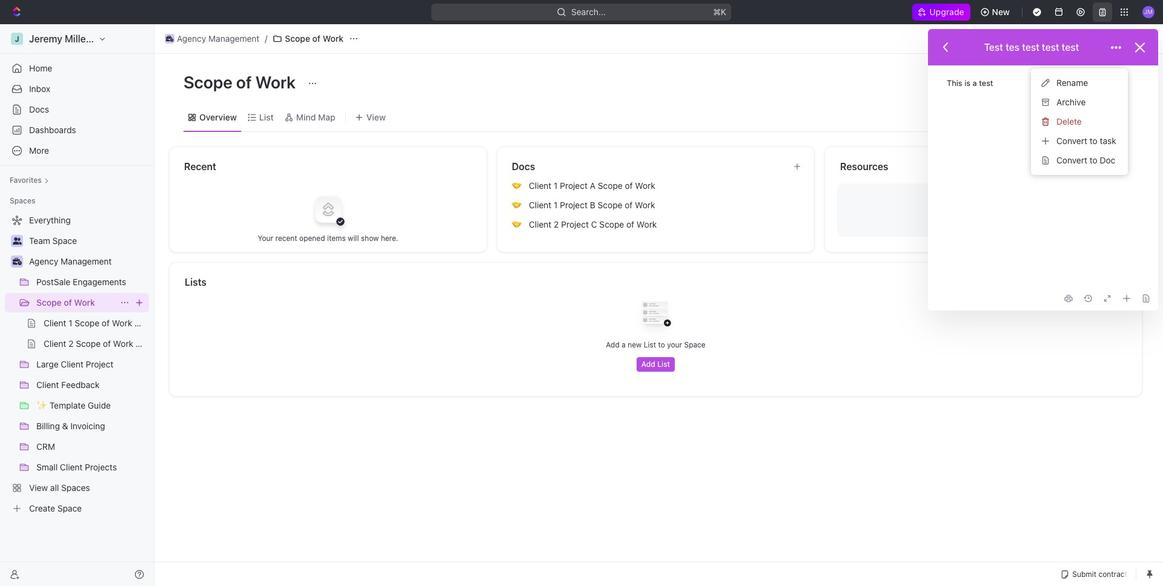 Task type: vqa. For each thing, say whether or not it's contained in the screenshot.
left the Agency Management
yes



Task type: describe. For each thing, give the bounding box(es) containing it.
archive link
[[1037, 93, 1124, 112]]

opened
[[300, 234, 325, 243]]

client for client 1 project b scope of work
[[529, 200, 552, 210]]

project for c
[[562, 219, 589, 230]]

list link
[[257, 109, 274, 126]]

new button
[[976, 2, 1018, 22]]

favorites button
[[5, 173, 54, 188]]

test tes test test test
[[985, 42, 1080, 53]]

this is a test
[[948, 78, 996, 88]]

of inside tree
[[64, 298, 72, 308]]

client for client 2 project c scope of work
[[529, 219, 552, 230]]

0 vertical spatial business time image
[[166, 36, 174, 42]]

agency management inside tree
[[29, 256, 112, 267]]

convert to doc link
[[1037, 151, 1124, 170]]

favorites
[[10, 176, 42, 185]]

convert for convert to doc
[[1057, 155, 1088, 166]]

to for task
[[1090, 136, 1098, 146]]

lists button
[[184, 275, 1129, 290]]

resources
[[841, 161, 889, 172]]

docs inside sidebar navigation
[[29, 104, 49, 115]]

convert to task
[[1057, 136, 1117, 146]]

agency management link inside tree
[[29, 252, 147, 272]]

home
[[29, 63, 52, 73]]

0 horizontal spatial a
[[622, 341, 626, 350]]

agency inside tree
[[29, 256, 58, 267]]

to for doc
[[1090, 155, 1098, 166]]

project for a
[[560, 181, 588, 191]]

docs link
[[5, 100, 149, 119]]

upgrade link
[[913, 4, 971, 21]]

⌘k
[[714, 7, 727, 17]]

add for add a new list to your space
[[606, 341, 620, 350]]

your
[[258, 234, 273, 243]]

space
[[685, 341, 706, 350]]

dashboards link
[[5, 121, 149, 140]]

here.
[[381, 234, 399, 243]]

1 vertical spatial scope of work
[[184, 72, 299, 92]]

add list button
[[637, 358, 675, 372]]

delete link
[[1037, 112, 1124, 132]]

add task
[[1076, 78, 1113, 88]]

rename link
[[1037, 73, 1124, 93]]

client 1 project b scope of work
[[529, 200, 656, 210]]

test
[[985, 42, 1004, 53]]

0 vertical spatial scope of work
[[285, 33, 344, 44]]

1 vertical spatial docs
[[512, 161, 536, 172]]

rename
[[1057, 78, 1089, 88]]

management inside tree
[[61, 256, 112, 267]]

recent
[[276, 234, 297, 243]]

2
[[554, 219, 559, 230]]

🤝 for client 1 project a scope of work
[[512, 181, 522, 190]]

no recent items image
[[304, 185, 353, 234]]

show
[[361, 234, 379, 243]]

add task button
[[1069, 73, 1120, 93]]

sidebar navigation
[[0, 24, 155, 587]]

upgrade
[[930, 7, 965, 17]]

client 2 project c scope of work
[[529, 219, 657, 230]]

lists
[[185, 277, 207, 288]]

1 for client 1 project a scope of work
[[554, 181, 558, 191]]

archive
[[1057, 97, 1087, 107]]

client 1 project a scope of work
[[529, 181, 656, 191]]



Task type: locate. For each thing, give the bounding box(es) containing it.
to left doc
[[1090, 155, 1098, 166]]

agency
[[177, 33, 206, 44], [29, 256, 58, 267]]

convert to task link
[[1037, 132, 1124, 151]]

project left "b"
[[560, 200, 588, 210]]

0 horizontal spatial management
[[61, 256, 112, 267]]

mind map link
[[294, 109, 336, 126]]

list down add a new list to your space
[[658, 360, 671, 369]]

client
[[529, 181, 552, 191], [529, 200, 552, 210], [529, 219, 552, 230]]

new
[[993, 7, 1011, 17]]

1 vertical spatial list
[[644, 341, 657, 350]]

tree
[[5, 211, 149, 519]]

0 vertical spatial 1
[[554, 181, 558, 191]]

1 vertical spatial a
[[622, 341, 626, 350]]

add for add list
[[642, 360, 656, 369]]

delete
[[1057, 116, 1083, 127]]

convert for convert to task
[[1057, 136, 1088, 146]]

convert to doc
[[1057, 155, 1116, 166]]

1 left 'a' at right top
[[554, 181, 558, 191]]

0 vertical spatial agency management link
[[162, 32, 263, 46]]

list
[[259, 112, 274, 122], [644, 341, 657, 350], [658, 360, 671, 369]]

client for client 1 project a scope of work
[[529, 181, 552, 191]]

1 client from the top
[[529, 181, 552, 191]]

to left task at the right of the page
[[1090, 136, 1098, 146]]

automations
[[1079, 33, 1130, 44]]

2 client from the top
[[529, 200, 552, 210]]

add
[[1076, 78, 1092, 88], [606, 341, 620, 350], [642, 360, 656, 369]]

add list
[[642, 360, 671, 369]]

agency management link
[[162, 32, 263, 46], [29, 252, 147, 272]]

a
[[590, 181, 596, 191]]

agency management
[[177, 33, 260, 44], [29, 256, 112, 267]]

add inside button
[[1076, 78, 1092, 88]]

1 horizontal spatial add
[[642, 360, 656, 369]]

overview link
[[197, 109, 237, 126]]

3 🤝 from the top
[[512, 220, 522, 229]]

2 vertical spatial 🤝
[[512, 220, 522, 229]]

0 vertical spatial convert
[[1057, 136, 1088, 146]]

1 horizontal spatial business time image
[[166, 36, 174, 42]]

task
[[1095, 78, 1113, 88]]

2 vertical spatial project
[[562, 219, 589, 230]]

0 vertical spatial client
[[529, 181, 552, 191]]

1 1 from the top
[[554, 181, 558, 191]]

doc
[[1101, 155, 1116, 166]]

mind map
[[296, 112, 336, 122]]

items
[[327, 234, 346, 243]]

to
[[1090, 136, 1098, 146], [1090, 155, 1098, 166], [659, 341, 666, 350]]

🤝 for client 1 project b scope of work
[[512, 201, 522, 210]]

0 vertical spatial list
[[259, 112, 274, 122]]

1 horizontal spatial agency management link
[[162, 32, 263, 46]]

is
[[965, 78, 971, 88]]

0 horizontal spatial docs
[[29, 104, 49, 115]]

project
[[560, 181, 588, 191], [560, 200, 588, 210], [562, 219, 589, 230]]

add left new
[[606, 341, 620, 350]]

🤝
[[512, 181, 522, 190], [512, 201, 522, 210], [512, 220, 522, 229]]

work inside tree
[[74, 298, 95, 308]]

resources button
[[840, 159, 1112, 174]]

3 client from the top
[[529, 219, 552, 230]]

this
[[948, 78, 963, 88]]

your recent opened items will show here.
[[258, 234, 399, 243]]

1 vertical spatial management
[[61, 256, 112, 267]]

test
[[1023, 42, 1040, 53], [1043, 42, 1060, 53], [1063, 42, 1080, 53], [980, 78, 994, 88]]

map
[[318, 112, 336, 122]]

dashboards
[[29, 125, 76, 135]]

2 horizontal spatial list
[[658, 360, 671, 369]]

2 vertical spatial to
[[659, 341, 666, 350]]

no lists icon. image
[[632, 292, 681, 341]]

of
[[313, 33, 321, 44], [236, 72, 252, 92], [625, 181, 633, 191], [625, 200, 633, 210], [627, 219, 635, 230], [64, 298, 72, 308]]

recent
[[184, 161, 216, 172]]

add down add a new list to your space
[[642, 360, 656, 369]]

2 vertical spatial add
[[642, 360, 656, 369]]

overview
[[199, 112, 237, 122]]

business time image inside tree
[[12, 258, 22, 266]]

management
[[209, 33, 260, 44], [61, 256, 112, 267]]

1 vertical spatial agency
[[29, 256, 58, 267]]

2 vertical spatial client
[[529, 219, 552, 230]]

automations button
[[1073, 30, 1136, 48]]

1 vertical spatial 1
[[554, 200, 558, 210]]

1 for client 1 project b scope of work
[[554, 200, 558, 210]]

1 vertical spatial business time image
[[12, 258, 22, 266]]

work
[[323, 33, 344, 44], [256, 72, 296, 92], [636, 181, 656, 191], [635, 200, 656, 210], [637, 219, 657, 230], [74, 298, 95, 308]]

list inside "button"
[[658, 360, 671, 369]]

task
[[1101, 136, 1117, 146]]

add left task
[[1076, 78, 1092, 88]]

1 horizontal spatial agency management
[[177, 33, 260, 44]]

1 horizontal spatial list
[[644, 341, 657, 350]]

2 🤝 from the top
[[512, 201, 522, 210]]

spaces
[[10, 196, 35, 206]]

project for b
[[560, 200, 588, 210]]

1
[[554, 181, 558, 191], [554, 200, 558, 210]]

scope
[[285, 33, 310, 44], [184, 72, 233, 92], [598, 181, 623, 191], [598, 200, 623, 210], [600, 219, 625, 230], [36, 298, 62, 308]]

tree inside sidebar navigation
[[5, 211, 149, 519]]

1 horizontal spatial agency
[[177, 33, 206, 44]]

0 vertical spatial agency
[[177, 33, 206, 44]]

share button
[[1030, 29, 1068, 48]]

1 vertical spatial scope of work link
[[36, 293, 115, 313]]

a
[[973, 78, 978, 88], [622, 341, 626, 350]]

business time image
[[166, 36, 174, 42], [12, 258, 22, 266]]

/
[[265, 33, 268, 44]]

0 vertical spatial project
[[560, 181, 588, 191]]

a right 'is'
[[973, 78, 978, 88]]

0 vertical spatial docs
[[29, 104, 49, 115]]

0 horizontal spatial agency management link
[[29, 252, 147, 272]]

1 vertical spatial agency management link
[[29, 252, 147, 272]]

1 horizontal spatial docs
[[512, 161, 536, 172]]

0 vertical spatial to
[[1090, 136, 1098, 146]]

client left "b"
[[529, 200, 552, 210]]

a left new
[[622, 341, 626, 350]]

b
[[590, 200, 596, 210]]

0 vertical spatial agency management
[[177, 33, 260, 44]]

share
[[1037, 33, 1061, 44]]

list left mind
[[259, 112, 274, 122]]

project left 'a' at right top
[[560, 181, 588, 191]]

2 vertical spatial list
[[658, 360, 671, 369]]

scope inside tree
[[36, 298, 62, 308]]

0 vertical spatial scope of work link
[[270, 32, 347, 46]]

1 vertical spatial project
[[560, 200, 588, 210]]

0 horizontal spatial list
[[259, 112, 274, 122]]

1 horizontal spatial scope of work link
[[270, 32, 347, 46]]

1 vertical spatial add
[[606, 341, 620, 350]]

0 horizontal spatial scope of work link
[[36, 293, 115, 313]]

0 horizontal spatial business time image
[[12, 258, 22, 266]]

0 horizontal spatial add
[[606, 341, 620, 350]]

0 horizontal spatial agency management
[[29, 256, 112, 267]]

convert
[[1057, 136, 1088, 146], [1057, 155, 1088, 166]]

inbox
[[29, 84, 50, 94]]

1 🤝 from the top
[[512, 181, 522, 190]]

docs
[[29, 104, 49, 115], [512, 161, 536, 172]]

1 vertical spatial 🤝
[[512, 201, 522, 210]]

0 vertical spatial a
[[973, 78, 978, 88]]

will
[[348, 234, 359, 243]]

0 vertical spatial add
[[1076, 78, 1092, 88]]

add a new list to your space
[[606, 341, 706, 350]]

2 horizontal spatial add
[[1076, 78, 1092, 88]]

2 convert from the top
[[1057, 155, 1088, 166]]

inbox link
[[5, 79, 149, 99]]

your
[[668, 341, 683, 350]]

mind
[[296, 112, 316, 122]]

0 vertical spatial 🤝
[[512, 181, 522, 190]]

client left 2
[[529, 219, 552, 230]]

scope of work
[[285, 33, 344, 44], [184, 72, 299, 92], [36, 298, 95, 308]]

tree containing agency management
[[5, 211, 149, 519]]

scope of work inside tree
[[36, 298, 95, 308]]

scope of work link inside tree
[[36, 293, 115, 313]]

c
[[592, 219, 598, 230]]

1 horizontal spatial a
[[973, 78, 978, 88]]

1 vertical spatial client
[[529, 200, 552, 210]]

tes
[[1006, 42, 1020, 53]]

scope of work link
[[270, 32, 347, 46], [36, 293, 115, 313]]

to left your
[[659, 341, 666, 350]]

1 vertical spatial convert
[[1057, 155, 1088, 166]]

0 vertical spatial management
[[209, 33, 260, 44]]

add inside "button"
[[642, 360, 656, 369]]

home link
[[5, 59, 149, 78]]

add for add task
[[1076, 78, 1092, 88]]

1 up 2
[[554, 200, 558, 210]]

1 vertical spatial agency management
[[29, 256, 112, 267]]

2 1 from the top
[[554, 200, 558, 210]]

project right 2
[[562, 219, 589, 230]]

client left 'a' at right top
[[529, 181, 552, 191]]

1 vertical spatial to
[[1090, 155, 1098, 166]]

search...
[[572, 7, 607, 17]]

1 horizontal spatial management
[[209, 33, 260, 44]]

🤝 for client 2 project c scope of work
[[512, 220, 522, 229]]

list right new
[[644, 341, 657, 350]]

0 horizontal spatial agency
[[29, 256, 58, 267]]

2 vertical spatial scope of work
[[36, 298, 95, 308]]

new
[[628, 341, 642, 350]]

1 convert from the top
[[1057, 136, 1088, 146]]

convert down the convert to task link
[[1057, 155, 1088, 166]]

convert down delete
[[1057, 136, 1088, 146]]



